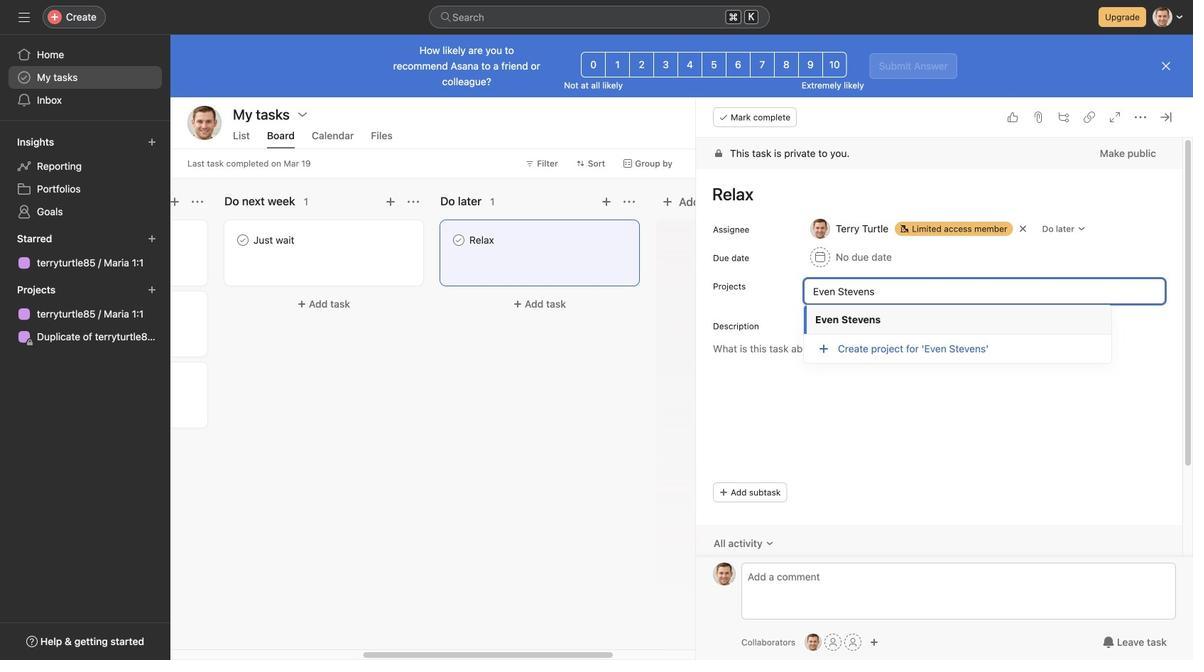 Task type: vqa. For each thing, say whether or not it's contained in the screenshot.
Open User Profile icon
yes



Task type: describe. For each thing, give the bounding box(es) containing it.
full screen image
[[1110, 112, 1121, 123]]

mark complete checkbox for first add task image from right
[[451, 232, 468, 249]]

open user profile image
[[714, 563, 736, 586]]

Task Name text field
[[704, 178, 1166, 210]]

show options image
[[297, 109, 308, 120]]

more actions for this task image
[[1136, 112, 1147, 123]]

global element
[[0, 35, 171, 120]]

starred element
[[0, 226, 171, 277]]

Search tasks, projects, and more text field
[[429, 6, 770, 28]]

more section actions image for first add task image from right
[[624, 196, 635, 208]]

dismiss image
[[1161, 60, 1173, 72]]

2 add task image from the left
[[601, 196, 613, 208]]

insights element
[[0, 129, 171, 226]]

add subtask image
[[1059, 112, 1070, 123]]

relax dialog
[[696, 97, 1194, 660]]

close details image
[[1161, 112, 1173, 123]]



Task type: locate. For each thing, give the bounding box(es) containing it.
1 horizontal spatial mark complete checkbox
[[451, 232, 468, 249]]

None field
[[429, 6, 770, 28]]

None radio
[[582, 52, 606, 77], [606, 52, 630, 77], [630, 52, 655, 77], [678, 52, 703, 77], [702, 52, 727, 77], [726, 52, 751, 77], [775, 52, 799, 77], [582, 52, 606, 77], [606, 52, 630, 77], [630, 52, 655, 77], [678, 52, 703, 77], [702, 52, 727, 77], [726, 52, 751, 77], [775, 52, 799, 77]]

add task image
[[169, 196, 181, 208], [601, 196, 613, 208]]

option group
[[582, 52, 848, 77]]

mark complete image
[[451, 232, 468, 249]]

Mark complete checkbox
[[235, 232, 252, 249], [451, 232, 468, 249]]

Add task to a project... text field
[[805, 279, 1166, 304]]

1 add task image from the left
[[169, 196, 181, 208]]

0 horizontal spatial mark complete checkbox
[[235, 232, 252, 249]]

add task image
[[385, 196, 397, 208]]

copy task link image
[[1085, 112, 1096, 123]]

all activity image
[[766, 539, 774, 548]]

0 likes. click to like this task image
[[1008, 112, 1019, 123]]

remove assignee image
[[1020, 225, 1028, 233]]

view profile settings image
[[188, 106, 222, 140]]

mark complete checkbox for add task icon
[[235, 232, 252, 249]]

1 horizontal spatial add task image
[[601, 196, 613, 208]]

attachments: add a file to this task, relax image
[[1033, 112, 1045, 123]]

main content inside relax dialog
[[696, 138, 1183, 660]]

None radio
[[654, 52, 679, 77], [750, 52, 775, 77], [799, 52, 824, 77], [823, 52, 848, 77], [654, 52, 679, 77], [750, 52, 775, 77], [799, 52, 824, 77], [823, 52, 848, 77]]

mark complete image
[[235, 232, 252, 249]]

main content
[[696, 138, 1183, 660]]

add or remove collaborators image
[[871, 638, 879, 647]]

more section actions image
[[408, 196, 419, 208], [624, 196, 635, 208]]

0 horizontal spatial more section actions image
[[408, 196, 419, 208]]

add or remove collaborators image
[[805, 634, 822, 651]]

2 more section actions image from the left
[[624, 196, 635, 208]]

2 mark complete checkbox from the left
[[451, 232, 468, 249]]

0 horizontal spatial add task image
[[169, 196, 181, 208]]

1 mark complete checkbox from the left
[[235, 232, 252, 249]]

new insights image
[[148, 138, 156, 146]]

more section actions image for add task icon
[[408, 196, 419, 208]]

hide sidebar image
[[18, 11, 30, 23]]

1 more section actions image from the left
[[408, 196, 419, 208]]

1 horizontal spatial more section actions image
[[624, 196, 635, 208]]

projects element
[[0, 277, 171, 351]]



